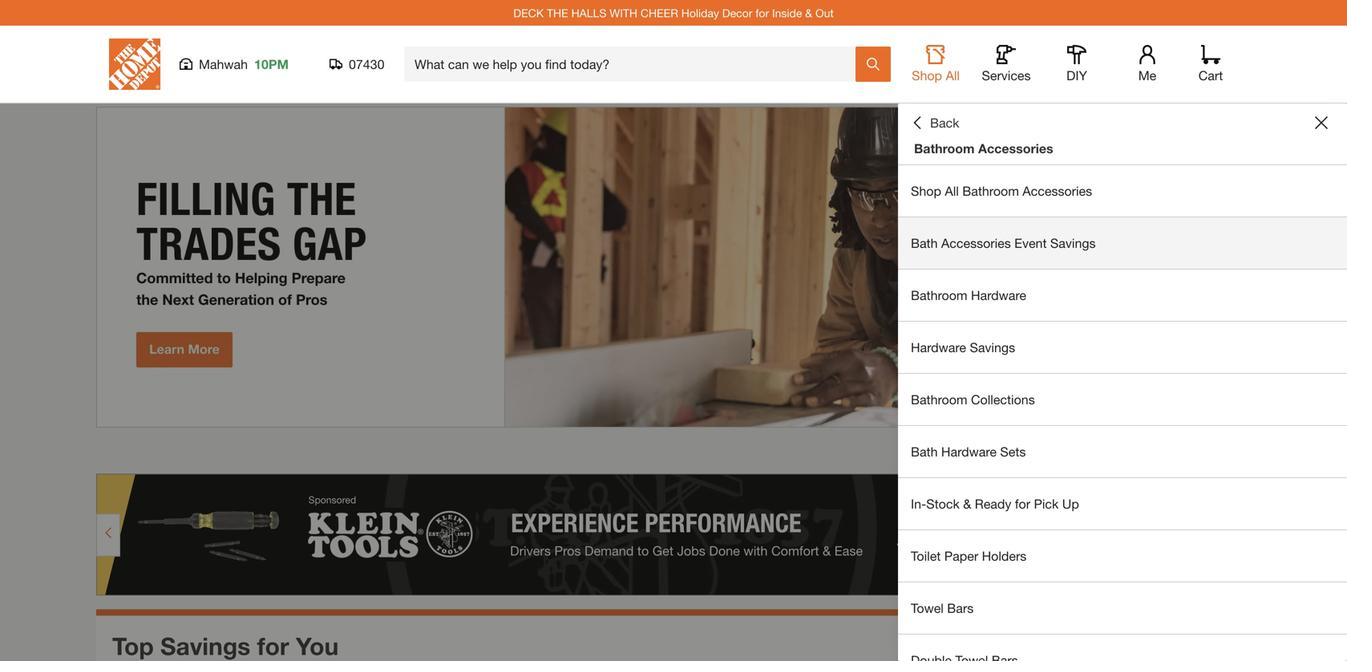 Task type: vqa. For each thing, say whether or not it's contained in the screenshot.
Hardware to the bottom
yes



Task type: locate. For each thing, give the bounding box(es) containing it.
shop inside menu
[[911, 183, 942, 199]]

hardware savings link
[[898, 322, 1348, 373]]

all for shop all bathroom accessories
[[945, 183, 959, 199]]

collections
[[971, 392, 1035, 407]]

accessories for bathroom accessories
[[979, 141, 1054, 156]]

for left you
[[257, 632, 289, 660]]

1 vertical spatial all
[[945, 183, 959, 199]]

0 vertical spatial accessories
[[979, 141, 1054, 156]]

1 vertical spatial hardware
[[911, 340, 967, 355]]

accessories up the "shop all bathroom accessories"
[[979, 141, 1054, 156]]

2 horizontal spatial for
[[1015, 496, 1031, 511]]

bathroom collections link
[[898, 374, 1348, 425]]

top
[[112, 632, 154, 660]]

1 vertical spatial savings
[[970, 340, 1016, 355]]

hardware down bathroom hardware on the top
[[911, 340, 967, 355]]

deck the halls with cheer holiday decor for inside & out
[[514, 6, 834, 19]]

ready
[[975, 496, 1012, 511]]

bath for bath hardware sets
[[911, 444, 938, 459]]

all
[[946, 68, 960, 83], [945, 183, 959, 199]]

for left inside
[[756, 6, 769, 19]]

2 vertical spatial savings
[[160, 632, 251, 660]]

accessories
[[979, 141, 1054, 156], [1023, 183, 1093, 199], [942, 235, 1011, 251]]

shop up back button
[[912, 68, 943, 83]]

bathroom
[[915, 141, 975, 156], [963, 183, 1019, 199], [911, 288, 968, 303], [911, 392, 968, 407]]

savings inside hardware savings link
[[970, 340, 1016, 355]]

all up 'back'
[[946, 68, 960, 83]]

bathroom up "hardware savings"
[[911, 288, 968, 303]]

diy
[[1067, 68, 1088, 83]]

bath
[[911, 235, 938, 251], [911, 444, 938, 459]]

bathroom down "hardware savings"
[[911, 392, 968, 407]]

drawer close image
[[1316, 116, 1328, 129]]

0 vertical spatial all
[[946, 68, 960, 83]]

0 vertical spatial hardware
[[971, 288, 1027, 303]]

the
[[547, 6, 569, 19]]

bathroom for collections
[[911, 392, 968, 407]]

2 vertical spatial hardware
[[942, 444, 997, 459]]

for left the pick
[[1015, 496, 1031, 511]]

0 horizontal spatial savings
[[160, 632, 251, 660]]

in-stock & ready for pick up link
[[898, 478, 1348, 529]]

2 vertical spatial accessories
[[942, 235, 1011, 251]]

hardware down bath accessories event savings
[[971, 288, 1027, 303]]

hardware left sets
[[942, 444, 997, 459]]

bathroom collections
[[911, 392, 1035, 407]]

bathroom down bathroom accessories
[[963, 183, 1019, 199]]

up
[[1063, 496, 1080, 511]]

cart link
[[1194, 45, 1229, 83]]

decor
[[723, 6, 753, 19]]

0 vertical spatial for
[[756, 6, 769, 19]]

mahwah
[[199, 57, 248, 72]]

shop all bathroom accessories link
[[898, 165, 1348, 217]]

0 vertical spatial &
[[806, 6, 813, 19]]

shop
[[912, 68, 943, 83], [911, 183, 942, 199]]

paper
[[945, 548, 979, 564]]

shop down back button
[[911, 183, 942, 199]]

0 vertical spatial bath
[[911, 235, 938, 251]]

bathroom down 'back'
[[915, 141, 975, 156]]

cart
[[1199, 68, 1224, 83]]

all for shop all
[[946, 68, 960, 83]]

1 horizontal spatial &
[[964, 496, 972, 511]]

& right stock
[[964, 496, 972, 511]]

& inside menu
[[964, 496, 972, 511]]

services
[[982, 68, 1031, 83]]

hardware savings
[[911, 340, 1016, 355]]

all inside menu
[[945, 183, 959, 199]]

cheer
[[641, 6, 679, 19]]

accessories up the event
[[1023, 183, 1093, 199]]

savings right the event
[[1051, 235, 1096, 251]]

shop all button
[[911, 45, 962, 83]]

menu
[[898, 165, 1348, 661]]

savings inside "bath accessories event savings" link
[[1051, 235, 1096, 251]]

1 vertical spatial bath
[[911, 444, 938, 459]]

the home depot logo image
[[109, 39, 160, 90]]

hardware
[[971, 288, 1027, 303], [911, 340, 967, 355], [942, 444, 997, 459]]

&
[[806, 6, 813, 19], [964, 496, 972, 511]]

savings
[[1051, 235, 1096, 251], [970, 340, 1016, 355], [160, 632, 251, 660]]

1 vertical spatial shop
[[911, 183, 942, 199]]

1 vertical spatial &
[[964, 496, 972, 511]]

towel bars
[[911, 600, 974, 616]]

bath up bathroom hardware on the top
[[911, 235, 938, 251]]

1 bath from the top
[[911, 235, 938, 251]]

accessories up bathroom hardware on the top
[[942, 235, 1011, 251]]

bars
[[948, 600, 974, 616]]

0 vertical spatial shop
[[912, 68, 943, 83]]

toilet paper holders
[[911, 548, 1027, 564]]

savings right top
[[160, 632, 251, 660]]

in-stock & ready for pick up
[[911, 496, 1080, 511]]

for
[[756, 6, 769, 19], [1015, 496, 1031, 511], [257, 632, 289, 660]]

all inside button
[[946, 68, 960, 83]]

out
[[816, 6, 834, 19]]

0 vertical spatial savings
[[1051, 235, 1096, 251]]

2 vertical spatial for
[[257, 632, 289, 660]]

0 horizontal spatial &
[[806, 6, 813, 19]]

all down bathroom accessories
[[945, 183, 959, 199]]

hardware for bath
[[942, 444, 997, 459]]

you
[[296, 632, 339, 660]]

deck the halls with cheer holiday decor for inside & out link
[[514, 6, 834, 19]]

bath up the in-
[[911, 444, 938, 459]]

& left out
[[806, 6, 813, 19]]

2 bath from the top
[[911, 444, 938, 459]]

1 horizontal spatial savings
[[970, 340, 1016, 355]]

savings up collections
[[970, 340, 1016, 355]]

me
[[1139, 68, 1157, 83]]

1 horizontal spatial for
[[756, 6, 769, 19]]

bathroom hardware link
[[898, 270, 1348, 321]]

for inside menu
[[1015, 496, 1031, 511]]

2 horizontal spatial savings
[[1051, 235, 1096, 251]]

shop inside button
[[912, 68, 943, 83]]

1 vertical spatial for
[[1015, 496, 1031, 511]]

event
[[1015, 235, 1047, 251]]



Task type: describe. For each thing, give the bounding box(es) containing it.
bath accessories event savings link
[[898, 217, 1348, 269]]

image for filling the trades gap committed to helping prepare  the next generation of pros image
[[96, 107, 1251, 428]]

diy button
[[1052, 45, 1103, 83]]

me button
[[1122, 45, 1174, 83]]

back button
[[911, 115, 960, 131]]

mahwah 10pm
[[199, 57, 289, 72]]

bath hardware sets link
[[898, 426, 1348, 477]]

halls
[[572, 6, 607, 19]]

bath accessories event savings
[[911, 235, 1096, 251]]

bath hardware sets
[[911, 444, 1026, 459]]

holiday
[[682, 6, 719, 19]]

bath for bath accessories event savings
[[911, 235, 938, 251]]

services button
[[981, 45, 1032, 83]]

shop for shop all
[[912, 68, 943, 83]]

sets
[[1001, 444, 1026, 459]]

07430 button
[[330, 56, 385, 72]]

toilet
[[911, 548, 941, 564]]

top savings for you
[[112, 632, 339, 660]]

10pm
[[254, 57, 289, 72]]

hardware for bathroom
[[971, 288, 1027, 303]]

What can we help you find today? search field
[[415, 47, 855, 81]]

pick
[[1034, 496, 1059, 511]]

bathroom accessories
[[915, 141, 1054, 156]]

in-
[[911, 496, 927, 511]]

bathroom hardware
[[911, 288, 1027, 303]]

deck
[[514, 6, 544, 19]]

shop all bathroom accessories
[[911, 183, 1093, 199]]

0 horizontal spatial for
[[257, 632, 289, 660]]

feedback link image
[[1326, 271, 1348, 358]]

accessories for bath accessories event savings
[[942, 235, 1011, 251]]

stock
[[927, 496, 960, 511]]

towel bars link
[[898, 582, 1348, 634]]

shop all
[[912, 68, 960, 83]]

1 vertical spatial accessories
[[1023, 183, 1093, 199]]

back
[[931, 115, 960, 130]]

holders
[[982, 548, 1027, 564]]

savings for hardware savings
[[970, 340, 1016, 355]]

savings for top savings for you
[[160, 632, 251, 660]]

shop for shop all bathroom accessories
[[911, 183, 942, 199]]

bathroom for accessories
[[915, 141, 975, 156]]

toilet paper holders link
[[898, 530, 1348, 582]]

with
[[610, 6, 638, 19]]

bathroom for hardware
[[911, 288, 968, 303]]

towel
[[911, 600, 944, 616]]

inside
[[773, 6, 802, 19]]

07430
[[349, 57, 385, 72]]

menu containing shop all bathroom accessories
[[898, 165, 1348, 661]]



